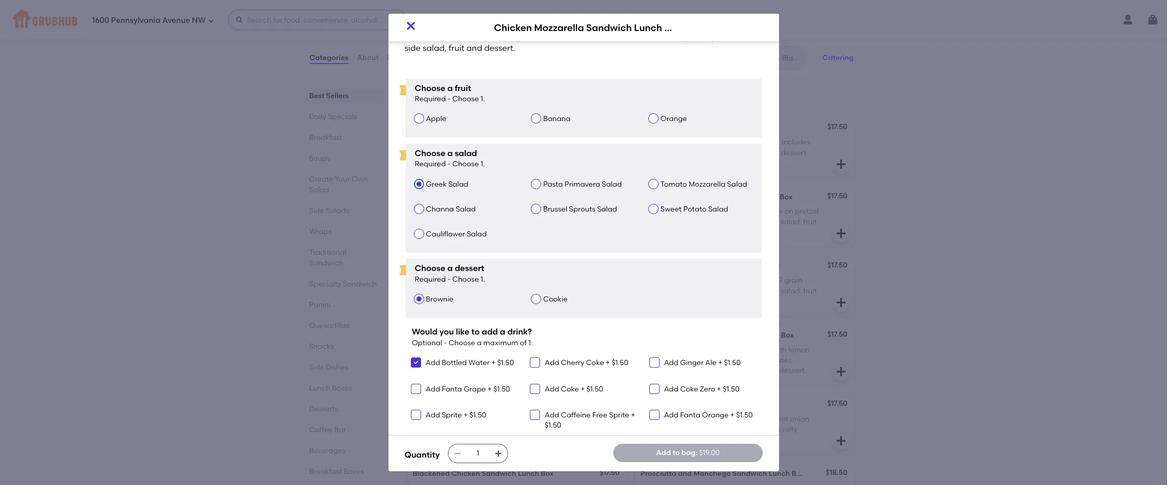 Task type: vqa. For each thing, say whether or not it's contained in the screenshot.
the leftmost Lunch Boxes
yes



Task type: describe. For each thing, give the bounding box(es) containing it.
channa salad
[[426, 205, 476, 214]]

avenue
[[162, 16, 190, 25]]

fruit inside cheddar, tomato and creole mayonnaise on pretzel bread. includes specialty sandwich, side salad, fruit and dessert.
[[803, 218, 817, 226]]

beverages
[[309, 447, 345, 455]]

quesadillas
[[309, 321, 349, 330]]

create your own salad tab
[[309, 174, 380, 195]]

cured ham,swiss cheese, jalapenos peppers, pickles and dijonaise on french bread. includes specialty sandwich, side salad, fruit and dessert.
[[413, 415, 578, 444]]

sprouts
[[569, 205, 595, 214]]

turkey for roast
[[662, 193, 685, 201]]

fruit inside fresh basil and pesto on an onion ficelle. includes specialty sandwich, side salad, fruit and dessert.
[[521, 218, 534, 226]]

fresh
[[413, 207, 431, 216]]

includes inside basil salad with tomato and romaine on 7 grain bread. includes specialty sandwich, side salad, fruit and dessert.
[[665, 287, 694, 295]]

$1.50 for add ginger ale + $1.50
[[724, 359, 741, 367]]

categories button
[[309, 40, 349, 76]]

1. for fruit
[[481, 95, 485, 103]]

grain inside with toasted pine-nuts, arugula, chickpeas, parmesan and tomato on 7-grain bread. includes specialty sandwich, side salad, fruit and dessert.
[[509, 356, 527, 365]]

cauliflower salad
[[426, 230, 487, 239]]

grape
[[464, 385, 486, 393]]

herbs, mesclun greens on multigrain roll. includes specialty sandwich, side salad, fruit, and dessert.
[[641, 138, 810, 157]]

bar
[[334, 426, 346, 434]]

roll.
[[768, 138, 780, 147]]

dessert. inside cheddar, tomato and creole mayonnaise on pretzel bread. includes specialty sandwich, side salad, fruit and dessert.
[[656, 228, 683, 236]]

0 vertical spatial bruschetta
[[489, 32, 532, 41]]

0 vertical spatial fresh
[[552, 32, 572, 41]]

- for dessert
[[448, 275, 451, 284]]

side inside cured ham,swiss cheese, jalapenos peppers, pickles and dijonaise on french bread. includes specialty sandwich, side salad, fruit and dessert.
[[482, 435, 496, 444]]

pine-
[[459, 346, 477, 354]]

dessert
[[455, 264, 484, 273]]

banana
[[543, 115, 571, 123]]

lunch boxes tab
[[309, 383, 380, 394]]

1. inside would you like to add a drink? optional - choose a maximum of 1.
[[528, 339, 533, 347]]

specialty inside 'herbs, mesclun greens on multigrain roll. includes specialty sandwich, side salad, fruit, and dessert.'
[[641, 148, 672, 157]]

about
[[357, 53, 379, 62]]

tuna salad sandwich lunch box
[[641, 124, 753, 132]]

cookie
[[543, 295, 568, 304]]

1 vertical spatial basil
[[560, 138, 576, 147]]

add for add coke zero
[[664, 385, 678, 393]]

greek salad
[[426, 180, 468, 188]]

dessert. inside with toasted pine-nuts, arugula, chickpeas, parmesan and tomato on 7-grain bread. includes specialty sandwich, side salad, fruit and dessert.
[[551, 366, 578, 375]]

drink?
[[507, 327, 532, 337]]

includes right $0.75
[[645, 32, 678, 41]]

sandwich, up pasta
[[510, 148, 545, 157]]

extra
[[413, 33, 431, 42]]

pasta
[[543, 180, 563, 188]]

fruit inside basil salad with tomato and romaine on 7 grain bread. includes specialty sandwich, side salad, fruit and dessert.
[[803, 287, 817, 295]]

panini tab
[[309, 300, 380, 310]]

smoked turkey sandwich lunch box
[[413, 262, 539, 271]]

fruit,
[[748, 148, 764, 157]]

about button
[[357, 40, 379, 76]]

+ for add fanta orange
[[730, 411, 735, 419]]

side dishes tab
[[309, 362, 380, 373]]

1. for dessert
[[481, 275, 485, 284]]

soups tab
[[309, 153, 380, 164]]

side inside brie, cranberry chutney, arugula and sweet onion on pumpernickel baguette. includes specialty sandwich, side salad, fruit and dessert.
[[677, 435, 691, 444]]

1 horizontal spatial orange
[[702, 411, 729, 419]]

dessert. inside brie, cranberry chutney, arugula and sweet onion on pumpernickel baguette. includes specialty sandwich, side salad, fruit and dessert.
[[746, 435, 773, 444]]

lunch inside "tab"
[[309, 384, 330, 393]]

sweet potato salad
[[661, 205, 728, 214]]

lunch boxes inside "tab"
[[309, 384, 352, 393]]

0 vertical spatial chicken mozzarella sandwich lunch box
[[494, 22, 681, 33]]

add to bag: $19.00
[[656, 448, 720, 457]]

fruit inside "camambert and honey mustard on a sourdough baguette. includes specialty sandwich, side salad, fruit and dessert."
[[413, 297, 426, 306]]

includes inside brie, cranberry chutney, arugula and sweet onion on pumpernickel baguette. includes specialty sandwich, side salad, fruit and dessert.
[[736, 425, 765, 434]]

salad, up primavera
[[562, 148, 583, 157]]

0 vertical spatial with roasted tomato bruschetta and fresh basil on ciabatta. includes specialty sandwich, side salad, fruit and dessert.
[[405, 32, 760, 53]]

toasted
[[430, 346, 457, 354]]

dessert. inside cucumbers, tomatoes, alfalfa sprouts with lemon herb mayonnaise on 7-grain bread. includes specialty sandwich, side salad, fruit and dessert.
[[779, 366, 806, 375]]

1 vertical spatial roasted
[[430, 138, 457, 147]]

with inside basil salad with tomato and romaine on 7 grain bread. includes specialty sandwich, side salad, fruit and dessert.
[[679, 276, 694, 285]]

add for add coke
[[545, 385, 559, 393]]

dessert. inside basil salad with tomato and romaine on 7 grain bread. includes specialty sandwich, side salad, fruit and dessert.
[[656, 297, 683, 306]]

cucumbers, tomatoes, alfalfa sprouts with lemon herb mayonnaise on 7-grain bread. includes specialty sandwich, side salad, fruit and dessert.
[[641, 346, 810, 375]]

dessert. inside cured ham,swiss cheese, jalapenos peppers, pickles and dijonaise on french bread. includes specialty sandwich, side salad, fruit and dessert.
[[551, 435, 578, 444]]

bread. inside with toasted pine-nuts, arugula, chickpeas, parmesan and tomato on 7-grain bread. includes specialty sandwich, side salad, fruit and dessert.
[[529, 356, 551, 365]]

jalapenos
[[502, 415, 536, 423]]

traditional sandwich tab
[[309, 247, 380, 269]]

dessert. inside 'herbs, mesclun greens on multigrain roll. includes specialty sandwich, side salad, fruit, and dessert.'
[[781, 148, 808, 157]]

1 vertical spatial $19.00
[[699, 448, 720, 457]]

required for choose a fruit
[[415, 95, 446, 103]]

fanta for grape
[[442, 385, 462, 393]]

fresh basil and pesto on an onion ficelle. includes specialty sandwich, side salad, fruit and dessert.
[[413, 207, 582, 226]]

specialty inside fresh basil and pesto on an onion ficelle. includes specialty sandwich, side salad, fruit and dessert.
[[413, 218, 444, 226]]

Search Devon & Blakely (G Street) search field
[[724, 53, 802, 63]]

specialty inside cucumbers, tomatoes, alfalfa sprouts with lemon herb mayonnaise on 7-grain bread. includes specialty sandwich, side salad, fruit and dessert.
[[641, 366, 672, 375]]

cheese,
[[474, 415, 500, 423]]

salad down roast turkey and ham sandwich lunch box
[[708, 205, 728, 214]]

coke for add coke + $1.50
[[561, 385, 579, 393]]

and inside cucumbers, tomatoes, alfalfa sprouts with lemon herb mayonnaise on 7-grain bread. includes specialty sandwich, side salad, fruit and dessert.
[[764, 366, 778, 375]]

french
[[497, 425, 520, 434]]

1 vertical spatial fresh
[[541, 138, 558, 147]]

$1.50 down the pressed cuban sandwich lunch box
[[470, 411, 486, 419]]

categories
[[309, 53, 348, 62]]

side for side dishes
[[309, 363, 324, 372]]

extra bread
[[413, 33, 454, 42]]

potato
[[683, 205, 707, 214]]

optional
[[412, 339, 442, 347]]

salad, inside fresh basil and pesto on an onion ficelle. includes specialty sandwich, side salad, fruit and dessert.
[[498, 218, 519, 226]]

creole
[[717, 207, 739, 216]]

add for add cherry coke
[[545, 359, 559, 367]]

ham
[[702, 193, 719, 201]]

cheddar
[[689, 331, 720, 340]]

$17.50 for cheddar, tomato and creole mayonnaise on pretzel bread. includes specialty sandwich, side salad, fruit and dessert.
[[827, 192, 848, 200]]

pasta primavera salad
[[543, 180, 622, 188]]

with for chicken
[[413, 138, 429, 147]]

$17.50 for brie, cranberry chutney, arugula and sweet onion on pumpernickel baguette. includes specialty sandwich, side salad, fruit and dessert.
[[827, 399, 848, 408]]

reviews button
[[387, 40, 416, 76]]

tomato up choose a salad required - choose 1.
[[459, 138, 484, 147]]

sandwich, inside cured ham,swiss cheese, jalapenos peppers, pickles and dijonaise on french bread. includes specialty sandwich, side salad, fruit and dessert.
[[445, 435, 480, 444]]

sandwich, inside cheddar, tomato and creole mayonnaise on pretzel bread. includes specialty sandwich, side salad, fruit and dessert.
[[728, 218, 763, 226]]

+ inside the add caffeine free sprite + $1.50
[[631, 411, 635, 419]]

mayonnaise inside cheddar, tomato and creole mayonnaise on pretzel bread. includes specialty sandwich, side salad, fruit and dessert.
[[741, 207, 783, 216]]

basil salad with tomato and romaine on 7 grain bread. includes specialty sandwich, side salad, fruit and dessert.
[[641, 276, 817, 306]]

traditional sandwich
[[309, 248, 346, 267]]

add for add fanta orange
[[664, 411, 678, 419]]

of
[[520, 339, 527, 347]]

$1.50 for add bottled water + $1.50
[[497, 359, 514, 367]]

fruit inside choose a fruit required - choose 1.
[[455, 83, 471, 93]]

0 vertical spatial ciabatta.
[[606, 32, 643, 41]]

a inside "camambert and honey mustard on a sourdough baguette. includes specialty sandwich, side salad, fruit and dessert."
[[537, 276, 542, 285]]

sprouts
[[745, 346, 770, 354]]

salad right sprouts
[[597, 205, 617, 214]]

sandwich, inside with toasted pine-nuts, arugula, chickpeas, parmesan and tomato on 7-grain bread. includes specialty sandwich, side salad, fruit and dessert.
[[445, 366, 480, 375]]

1. for salad
[[481, 160, 485, 168]]

bread
[[433, 33, 454, 42]]

desserts tab
[[309, 404, 380, 414]]

snacks
[[309, 342, 334, 351]]

catering button
[[818, 47, 858, 69]]

1 horizontal spatial coke
[[586, 359, 604, 367]]

1 sprite from the left
[[442, 411, 462, 419]]

0 horizontal spatial ciabatta.
[[413, 148, 445, 157]]

includes inside cucumbers, tomatoes, alfalfa sprouts with lemon herb mayonnaise on 7-grain bread. includes specialty sandwich, side salad, fruit and dessert.
[[763, 356, 792, 365]]

water
[[469, 359, 490, 367]]

side inside 'herbs, mesclun greens on multigrain roll. includes specialty sandwich, side salad, fruit, and dessert.'
[[710, 148, 724, 157]]

would
[[412, 327, 438, 337]]

sandwich inside traditional sandwich
[[309, 259, 343, 267]]

roasted
[[641, 400, 670, 409]]

dessert. inside "camambert and honey mustard on a sourdough baguette. includes specialty sandwich, side salad, fruit and dessert."
[[444, 297, 471, 306]]

baguette. inside "camambert and honey mustard on a sourdough baguette. includes specialty sandwich, side salad, fruit and dessert."
[[413, 287, 447, 295]]

0 vertical spatial boxes
[[439, 93, 471, 106]]

$1.50 for add coke zero + $1.50
[[723, 385, 740, 393]]

free
[[592, 411, 607, 419]]

choose a fruit required - choose 1.
[[415, 83, 485, 103]]

panini
[[309, 301, 330, 309]]

salad, inside cured ham,swiss cheese, jalapenos peppers, pickles and dijonaise on french bread. includes specialty sandwich, side salad, fruit and dessert.
[[498, 435, 519, 444]]

brussel
[[543, 205, 567, 214]]

on inside fresh basil and pesto on an onion ficelle. includes specialty sandwich, side salad, fruit and dessert.
[[487, 207, 496, 216]]

includes up greek salad
[[446, 148, 475, 157]]

required for choose a dessert
[[415, 275, 446, 284]]

cuban
[[442, 400, 466, 409]]

on inside "camambert and honey mustard on a sourdough baguette. includes specialty sandwich, side salad, fruit and dessert."
[[526, 276, 535, 285]]

best sellers
[[309, 92, 349, 100]]

with for hummus
[[413, 346, 429, 354]]

salad, inside 'herbs, mesclun greens on multigrain roll. includes specialty sandwich, side salad, fruit, and dessert.'
[[726, 148, 747, 157]]

salad, inside cucumbers, tomatoes, alfalfa sprouts with lemon herb mayonnaise on 7-grain bread. includes specialty sandwich, side salad, fruit and dessert.
[[726, 366, 747, 375]]

blackened chicken sandwich lunch box
[[413, 470, 554, 478]]

breakfast for breakfast boxes
[[309, 467, 342, 476]]

add ginger ale + $1.50
[[664, 359, 741, 367]]

add for add sprite
[[426, 411, 440, 419]]

salad up roast turkey and ham sandwich lunch box
[[727, 180, 747, 188]]

pesto
[[466, 207, 485, 216]]

$1.50 inside the add caffeine free sprite + $1.50
[[545, 421, 561, 430]]

+ for add ginger ale
[[718, 359, 722, 367]]

sandwich, up search devon & blakely (g street) search field
[[718, 32, 758, 41]]

coffee
[[309, 426, 332, 434]]

breakfast for breakfast
[[309, 133, 342, 142]]

create your own salad
[[309, 175, 368, 194]]

chickpeas,
[[526, 346, 563, 354]]

ham,swiss
[[436, 415, 472, 423]]

daily specials
[[309, 112, 357, 121]]

specialty inside "camambert and honey mustard on a sourdough baguette. includes specialty sandwich, side salad, fruit and dessert."
[[479, 287, 510, 295]]

includes inside fresh basil and pesto on an onion ficelle. includes specialty sandwich, side salad, fruit and dessert.
[[553, 207, 582, 216]]

sandwich, inside basil salad with tomato and romaine on 7 grain bread. includes specialty sandwich, side salad, fruit and dessert.
[[728, 287, 763, 295]]

boxes for lunch boxes "tab"
[[332, 384, 352, 393]]

add for add caffeine free sprite
[[545, 411, 559, 419]]

salad inside basil salad with tomato and romaine on 7 grain bread. includes specialty sandwich, side salad, fruit and dessert.
[[658, 276, 677, 285]]

nuts,
[[477, 346, 493, 354]]

sandwich, inside brie, cranberry chutney, arugula and sweet onion on pumpernickel baguette. includes specialty sandwich, side salad, fruit and dessert.
[[641, 435, 675, 444]]

traditional
[[309, 248, 346, 257]]

chutney,
[[693, 415, 722, 423]]

brie,
[[641, 415, 656, 423]]

7- inside with toasted pine-nuts, arugula, chickpeas, parmesan and tomato on 7-grain bread. includes specialty sandwich, side salad, fruit and dessert.
[[503, 356, 509, 365]]

tomato inside with toasted pine-nuts, arugula, chickpeas, parmesan and tomato on 7-grain bread. includes specialty sandwich, side salad, fruit and dessert.
[[465, 356, 491, 365]]

side salads tab
[[309, 205, 380, 216]]

ficelle.
[[529, 207, 551, 216]]

side inside fresh basil and pesto on an onion ficelle. includes specialty sandwich, side salad, fruit and dessert.
[[482, 218, 496, 226]]

on inside cured ham,swiss cheese, jalapenos peppers, pickles and dijonaise on french bread. includes specialty sandwich, side salad, fruit and dessert.
[[486, 425, 495, 434]]

coffee bar tab
[[309, 425, 380, 435]]

add up prosciutto
[[656, 448, 671, 457]]

apple
[[426, 115, 446, 123]]

wraps tab
[[309, 226, 380, 237]]

herb
[[641, 356, 656, 365]]

hummus and avocado sandwich lunch box
[[413, 331, 566, 340]]

$17.50 for cucumbers, tomatoes, alfalfa sprouts with lemon herb mayonnaise on 7-grain bread. includes specialty sandwich, side salad, fruit and dessert.
[[827, 330, 848, 339]]

add for add ginger ale
[[664, 359, 678, 367]]

bread. inside cured ham,swiss cheese, jalapenos peppers, pickles and dijonaise on french bread. includes specialty sandwich, side salad, fruit and dessert.
[[522, 425, 545, 434]]

mayonnaise inside cucumbers, tomatoes, alfalfa sprouts with lemon herb mayonnaise on 7-grain bread. includes specialty sandwich, side salad, fruit and dessert.
[[658, 356, 700, 365]]

$17.50 for basil salad with tomato and romaine on 7 grain bread. includes specialty sandwich, side salad, fruit and dessert.
[[827, 261, 848, 270]]

a inside choose a dessert required - choose 1.
[[447, 264, 453, 273]]

sellers
[[326, 92, 349, 100]]

pumpernickel
[[651, 425, 698, 434]]

salad right channa
[[456, 205, 476, 214]]

specialty sandwich
[[309, 280, 377, 288]]

greens
[[695, 138, 719, 147]]

specialty inside cured ham,swiss cheese, jalapenos peppers, pickles and dijonaise on french bread. includes specialty sandwich, side salad, fruit and dessert.
[[413, 435, 444, 444]]

alfalfa
[[721, 346, 743, 354]]



Task type: locate. For each thing, give the bounding box(es) containing it.
romaine
[[738, 276, 767, 285]]

and inside 'herbs, mesclun greens on multigrain roll. includes specialty sandwich, side salad, fruit, and dessert.'
[[766, 148, 779, 157]]

onion inside brie, cranberry chutney, arugula and sweet onion on pumpernickel baguette. includes specialty sandwich, side salad, fruit and dessert.
[[790, 415, 809, 423]]

add bottled water + $1.50
[[426, 359, 514, 367]]

1 horizontal spatial mayonnaise
[[741, 207, 783, 216]]

cucumbers,
[[641, 346, 683, 354]]

bread.
[[641, 218, 663, 226], [641, 287, 663, 295], [529, 356, 551, 365], [738, 356, 761, 365], [522, 425, 545, 434]]

a inside choose a salad required - choose 1.
[[447, 148, 453, 158]]

breakfast up soups on the top left
[[309, 133, 342, 142]]

sandwich, down pumpernickel
[[641, 435, 675, 444]]

1 horizontal spatial avocado
[[641, 331, 672, 340]]

add for add fanta grape
[[426, 385, 440, 393]]

1 horizontal spatial ciabatta.
[[606, 32, 643, 41]]

7- down arugula,
[[503, 356, 509, 365]]

tomato
[[457, 32, 487, 41], [459, 138, 484, 147], [675, 207, 700, 216], [695, 276, 721, 285], [465, 356, 491, 365]]

manchego
[[693, 470, 731, 478]]

1 vertical spatial orange
[[702, 411, 729, 419]]

$1.50 right zero
[[723, 385, 740, 393]]

honey
[[473, 276, 494, 285]]

2 sprite from the left
[[609, 411, 629, 419]]

roasted up choose a salad required - choose 1.
[[430, 138, 457, 147]]

add
[[482, 327, 498, 337]]

tomato for tomato mozzarella salad
[[661, 180, 687, 188]]

1 horizontal spatial tomato
[[661, 180, 687, 188]]

1 vertical spatial parmesan
[[413, 356, 448, 365]]

cheddar, tomato and creole mayonnaise on pretzel bread. includes specialty sandwich, side salad, fruit and dessert.
[[641, 207, 819, 236]]

+ right zero
[[717, 385, 721, 393]]

prosciutto and manchego sandwich lunch box
[[641, 470, 805, 478]]

1600 pennsylvania avenue nw
[[92, 16, 206, 25]]

2 horizontal spatial coke
[[680, 385, 698, 393]]

avocado up cucumbers,
[[641, 331, 672, 340]]

tomato down parmesan chicken sandwich lunch box at the right bottom
[[695, 276, 721, 285]]

required
[[415, 95, 446, 103], [415, 160, 446, 168], [415, 275, 446, 284]]

avocado
[[461, 331, 492, 340], [641, 331, 672, 340]]

pickles
[[413, 425, 436, 434]]

fruit inside cucumbers, tomatoes, alfalfa sprouts with lemon herb mayonnaise on 7-grain bread. includes specialty sandwich, side salad, fruit and dessert.
[[748, 366, 762, 375]]

1 vertical spatial with
[[772, 346, 787, 354]]

quesadillas tab
[[309, 320, 380, 331]]

to inside would you like to add a drink? optional - choose a maximum of 1.
[[471, 327, 480, 337]]

mayonnaise down cucumbers,
[[658, 356, 700, 365]]

$1.50 for add fanta orange + $1.50
[[736, 411, 753, 419]]

bread. down cheddar,
[[641, 218, 663, 226]]

1 breakfast from the top
[[309, 133, 342, 142]]

on inside basil salad with tomato and romaine on 7 grain bread. includes specialty sandwich, side salad, fruit and dessert.
[[769, 276, 777, 285]]

fresh down banana
[[541, 138, 558, 147]]

1 vertical spatial required
[[415, 160, 446, 168]]

to left bag:
[[673, 448, 680, 457]]

coke for add coke zero + $1.50
[[680, 385, 698, 393]]

with left lemon
[[772, 346, 787, 354]]

fanta
[[442, 385, 462, 393], [680, 411, 700, 419]]

includes right "ficelle."
[[553, 207, 582, 216]]

on inside cucumbers, tomatoes, alfalfa sprouts with lemon herb mayonnaise on 7-grain bread. includes specialty sandwich, side salad, fruit and dessert.
[[702, 356, 711, 365]]

pennsylvania
[[111, 16, 161, 25]]

0 vertical spatial turkey
[[662, 193, 685, 201]]

1 vertical spatial turkey
[[442, 262, 465, 271]]

1 avocado from the left
[[461, 331, 492, 340]]

0 horizontal spatial baguette.
[[413, 287, 447, 295]]

side inside cucumbers, tomatoes, alfalfa sprouts with lemon herb mayonnaise on 7-grain bread. includes specialty sandwich, side salad, fruit and dessert.
[[710, 366, 724, 375]]

0 horizontal spatial 7-
[[503, 356, 509, 365]]

sandwich, inside fresh basil and pesto on an onion ficelle. includes specialty sandwich, side salad, fruit and dessert.
[[445, 218, 480, 226]]

soups
[[309, 154, 330, 163]]

best sellers tab
[[309, 91, 380, 101]]

- for salad
[[448, 160, 451, 168]]

basil inside fresh basil and pesto on an onion ficelle. includes specialty sandwich, side salad, fruit and dessert.
[[433, 207, 449, 216]]

tomatoes,
[[684, 346, 720, 354]]

1 vertical spatial lunch boxes
[[309, 384, 352, 393]]

side dishes
[[309, 363, 348, 372]]

0 vertical spatial side
[[309, 206, 324, 215]]

svg image
[[208, 18, 214, 24], [405, 20, 417, 32], [835, 158, 847, 170], [835, 227, 847, 240], [835, 297, 847, 309], [413, 360, 419, 366], [413, 386, 419, 392], [651, 386, 657, 392], [413, 412, 419, 418], [651, 412, 657, 418], [607, 435, 619, 447]]

1 vertical spatial tomato
[[413, 193, 439, 201]]

and
[[534, 32, 550, 41], [466, 43, 482, 53], [526, 138, 539, 147], [766, 148, 779, 157], [428, 159, 442, 167], [441, 193, 455, 201], [687, 193, 700, 201], [451, 207, 464, 216], [702, 207, 716, 216], [536, 218, 550, 226], [641, 228, 654, 236], [457, 276, 471, 285], [723, 276, 736, 285], [428, 297, 442, 306], [641, 297, 654, 306], [445, 331, 459, 340], [674, 331, 687, 340], [450, 356, 463, 365], [536, 366, 550, 375], [764, 366, 778, 375], [753, 415, 766, 423], [438, 425, 452, 434], [536, 435, 550, 444], [731, 435, 745, 444], [678, 470, 692, 478]]

sandwich, inside cucumbers, tomatoes, alfalfa sprouts with lemon herb mayonnaise on 7-grain bread. includes specialty sandwich, side salad, fruit and dessert.
[[673, 366, 708, 375]]

1 horizontal spatial grain
[[719, 356, 737, 365]]

mesclun
[[664, 138, 693, 147]]

0 horizontal spatial with
[[679, 276, 694, 285]]

on inside with toasted pine-nuts, arugula, chickpeas, parmesan and tomato on 7-grain bread. includes specialty sandwich, side salad, fruit and dessert.
[[492, 356, 501, 365]]

on
[[594, 32, 604, 41], [578, 138, 586, 147], [720, 138, 729, 147], [487, 207, 496, 216], [785, 207, 793, 216], [526, 276, 535, 285], [769, 276, 777, 285], [492, 356, 501, 365], [702, 356, 711, 365], [486, 425, 495, 434], [641, 425, 649, 434]]

required inside choose a salad required - choose 1.
[[415, 160, 446, 168]]

snacks tab
[[309, 341, 380, 352]]

fanta for orange
[[680, 411, 700, 419]]

salad inside choose a salad required - choose 1.
[[455, 148, 477, 158]]

like
[[456, 327, 470, 337]]

salad up mesclun
[[659, 124, 680, 132]]

with inside with toasted pine-nuts, arugula, chickpeas, parmesan and tomato on 7-grain bread. includes specialty sandwich, side salad, fruit and dessert.
[[413, 346, 429, 354]]

fruit inside cured ham,swiss cheese, jalapenos peppers, pickles and dijonaise on french bread. includes specialty sandwich, side salad, fruit and dessert.
[[521, 435, 534, 444]]

greek
[[426, 180, 447, 188]]

1 horizontal spatial to
[[673, 448, 680, 457]]

2 vertical spatial basil
[[433, 207, 449, 216]]

+ right grape
[[488, 385, 492, 393]]

breakfast inside tab
[[309, 133, 342, 142]]

tomato and mozzarella sandwich lunch box
[[413, 193, 568, 201]]

boxes for breakfast boxes tab
[[344, 467, 364, 476]]

orange
[[661, 115, 687, 123], [702, 411, 729, 419]]

$1.50 for add fanta grape + $1.50
[[494, 385, 510, 393]]

grain inside basil salad with tomato and romaine on 7 grain bread. includes specialty sandwich, side salad, fruit and dessert.
[[784, 276, 802, 285]]

+ down add cherry coke + $1.50
[[581, 385, 585, 393]]

2 7- from the left
[[713, 356, 719, 365]]

specialty inside brie, cranberry chutney, arugula and sweet onion on pumpernickel baguette. includes specialty sandwich, side salad, fruit and dessert.
[[766, 425, 797, 434]]

add up pumpernickel
[[664, 411, 678, 419]]

cured
[[413, 415, 434, 423]]

specialty
[[309, 280, 341, 288]]

1 vertical spatial ciabatta.
[[413, 148, 445, 157]]

add coke zero + $1.50
[[664, 385, 740, 393]]

tomato for tomato and mozzarella sandwich lunch box
[[413, 193, 439, 201]]

bread. down jalapenos
[[522, 425, 545, 434]]

with down apple
[[413, 138, 429, 147]]

1 vertical spatial onion
[[790, 415, 809, 423]]

+ left brie,
[[631, 411, 635, 419]]

1 vertical spatial baguette.
[[700, 425, 734, 434]]

1 horizontal spatial fanta
[[680, 411, 700, 419]]

boxes inside "tab"
[[332, 384, 352, 393]]

basil down banana
[[560, 138, 576, 147]]

$19.00 right bag:
[[699, 448, 720, 457]]

cheddar,
[[641, 207, 673, 216]]

includes down choose a dessert required - choose 1.
[[448, 287, 477, 295]]

side inside with toasted pine-nuts, arugula, chickpeas, parmesan and tomato on 7-grain bread. includes specialty sandwich, side salad, fruit and dessert.
[[482, 366, 496, 375]]

turkey for roasted
[[671, 400, 694, 409]]

on inside 'herbs, mesclun greens on multigrain roll. includes specialty sandwich, side salad, fruit, and dessert.'
[[720, 138, 729, 147]]

salad down pesto
[[467, 230, 487, 239]]

salad right basil
[[658, 276, 677, 285]]

a
[[447, 83, 453, 93], [447, 148, 453, 158], [447, 264, 453, 273], [537, 276, 542, 285], [500, 327, 505, 337], [477, 339, 482, 347]]

2 required from the top
[[415, 160, 446, 168]]

cauliflower
[[426, 230, 465, 239]]

salad, down an
[[498, 218, 519, 226]]

turkey up sweet
[[662, 193, 685, 201]]

brie, cranberry chutney, arugula and sweet onion on pumpernickel baguette. includes specialty sandwich, side salad, fruit and dessert.
[[641, 415, 809, 444]]

side left dishes
[[309, 363, 324, 372]]

mayonnaise right creole
[[741, 207, 783, 216]]

grain down alfalfa
[[719, 356, 737, 365]]

3 required from the top
[[415, 275, 446, 284]]

+
[[491, 359, 496, 367], [606, 359, 610, 367], [718, 359, 722, 367], [488, 385, 492, 393], [581, 385, 585, 393], [717, 385, 721, 393], [464, 411, 468, 419], [631, 411, 635, 419], [730, 411, 735, 419]]

includes inside 'herbs, mesclun greens on multigrain roll. includes specialty sandwich, side salad, fruit, and dessert.'
[[782, 138, 810, 147]]

1 horizontal spatial with
[[772, 346, 787, 354]]

- inside choose a dessert required - choose 1.
[[448, 275, 451, 284]]

with toasted pine-nuts, arugula, chickpeas, parmesan and tomato on 7-grain bread. includes specialty sandwich, side salad, fruit and dessert.
[[413, 346, 582, 375]]

specialty sandwich tab
[[309, 279, 380, 289]]

dessert. inside fresh basil and pesto on an onion ficelle. includes specialty sandwich, side salad, fruit and dessert.
[[551, 218, 578, 226]]

ciabatta.
[[606, 32, 643, 41], [413, 148, 445, 157]]

1 side from the top
[[309, 206, 324, 215]]

0 horizontal spatial lunch boxes
[[309, 384, 352, 393]]

a inside choose a fruit required - choose 1.
[[447, 83, 453, 93]]

0 horizontal spatial tomato
[[413, 193, 439, 201]]

required up apple
[[415, 95, 446, 103]]

0 vertical spatial to
[[471, 327, 480, 337]]

camambert and honey mustard on a sourdough baguette. includes specialty sandwich, side salad, fruit and dessert.
[[413, 276, 585, 306]]

add down chickpeas,
[[545, 359, 559, 367]]

sprite down cuban
[[442, 411, 462, 419]]

hummus
[[413, 331, 444, 340]]

main navigation navigation
[[0, 0, 1167, 40]]

$1.50 up free
[[587, 385, 603, 393]]

coke left zero
[[680, 385, 698, 393]]

pretzel
[[795, 207, 819, 216]]

0 vertical spatial with
[[679, 276, 694, 285]]

baguette.
[[413, 287, 447, 295], [700, 425, 734, 434]]

0 vertical spatial breakfast
[[309, 133, 342, 142]]

2 side from the top
[[309, 363, 324, 372]]

bread. down basil
[[641, 287, 663, 295]]

0 horizontal spatial grain
[[509, 356, 527, 365]]

on inside brie, cranberry chutney, arugula and sweet onion on pumpernickel baguette. includes specialty sandwich, side salad, fruit and dessert.
[[641, 425, 649, 434]]

1 horizontal spatial $19.00
[[699, 448, 720, 457]]

svg image
[[607, 0, 619, 11], [1147, 14, 1159, 26], [235, 16, 243, 24], [532, 360, 538, 366], [651, 360, 657, 366], [835, 366, 847, 378], [532, 386, 538, 392], [532, 412, 538, 418], [835, 435, 847, 447], [453, 450, 462, 458], [494, 450, 502, 458]]

salad, inside "camambert and honey mustard on a sourdough baguette. includes specialty sandwich, side salad, fruit and dessert."
[[564, 287, 585, 295]]

sandwich, inside 'herbs, mesclun greens on multigrain roll. includes specialty sandwich, side salad, fruit, and dessert.'
[[673, 148, 708, 157]]

0 vertical spatial $19.00
[[405, 8, 429, 18]]

0 horizontal spatial sprite
[[442, 411, 462, 419]]

add for add bottled water
[[426, 359, 440, 367]]

+ for add fanta grape
[[488, 385, 492, 393]]

0 vertical spatial basil
[[574, 32, 592, 41]]

includes down peppers,
[[546, 425, 575, 434]]

0 vertical spatial tomato
[[661, 180, 687, 188]]

lunch
[[634, 22, 662, 33], [405, 93, 437, 106], [519, 124, 540, 132], [718, 124, 739, 132], [532, 193, 553, 201], [757, 193, 778, 201], [503, 262, 524, 271], [744, 262, 766, 271], [530, 331, 551, 340], [758, 331, 779, 340], [309, 384, 330, 393], [504, 400, 525, 409], [732, 400, 753, 409], [518, 470, 539, 478], [769, 470, 790, 478]]

1 horizontal spatial 7-
[[713, 356, 719, 365]]

salad, inside cheddar, tomato and creole mayonnaise on pretzel bread. includes specialty sandwich, side salad, fruit and dessert.
[[781, 218, 802, 226]]

2 horizontal spatial grain
[[784, 276, 802, 285]]

includes inside "camambert and honey mustard on a sourdough baguette. includes specialty sandwich, side salad, fruit and dessert."
[[448, 287, 477, 295]]

0 vertical spatial baguette.
[[413, 287, 447, 295]]

salad, inside with toasted pine-nuts, arugula, chickpeas, parmesan and tomato on 7-grain bread. includes specialty sandwich, side salad, fruit and dessert.
[[498, 366, 519, 375]]

side salads
[[309, 206, 349, 215]]

roasted right reviews button
[[425, 32, 455, 41]]

specialty inside with toasted pine-nuts, arugula, chickpeas, parmesan and tomato on 7-grain bread. includes specialty sandwich, side salad, fruit and dessert.
[[413, 366, 444, 375]]

salad inside create your own salad
[[309, 186, 329, 194]]

your
[[335, 175, 350, 184]]

sandwich, down mesclun
[[673, 148, 708, 157]]

salad, down alfalfa
[[726, 366, 747, 375]]

add down cucumbers,
[[664, 359, 678, 367]]

0 vertical spatial with
[[405, 32, 423, 41]]

1600
[[92, 16, 109, 25]]

brussel sprouts salad
[[543, 205, 617, 214]]

maximum
[[483, 339, 518, 347]]

0 horizontal spatial parmesan
[[413, 356, 448, 365]]

sprite inside the add caffeine free sprite + $1.50
[[609, 411, 629, 419]]

breakfast down beverages at the left
[[309, 467, 342, 476]]

side inside "camambert and honey mustard on a sourdough baguette. includes specialty sandwich, side salad, fruit and dessert."
[[548, 287, 562, 295]]

7- down tomatoes,
[[713, 356, 719, 365]]

2 breakfast from the top
[[309, 467, 342, 476]]

turkey up camambert
[[442, 262, 465, 271]]

baguette. down camambert
[[413, 287, 447, 295]]

1 vertical spatial breakfast
[[309, 467, 342, 476]]

1 vertical spatial fanta
[[680, 411, 700, 419]]

grain right 7
[[784, 276, 802, 285]]

includes right "roll."
[[782, 138, 810, 147]]

$1.50 right grape
[[494, 385, 510, 393]]

best
[[309, 92, 324, 100]]

sweet
[[768, 415, 788, 423]]

with roasted tomato bruschetta and fresh basil on ciabatta. includes specialty sandwich, side salad, fruit and dessert.
[[405, 32, 760, 53], [413, 138, 586, 167]]

sandwich, down mustard
[[512, 287, 547, 295]]

bread. inside cucumbers, tomatoes, alfalfa sprouts with lemon herb mayonnaise on 7-grain bread. includes specialty sandwich, side salad, fruit and dessert.
[[738, 356, 761, 365]]

0 horizontal spatial salad
[[455, 148, 477, 158]]

0 horizontal spatial fanta
[[442, 385, 462, 393]]

+ for add bottled water
[[491, 359, 496, 367]]

onion for an
[[508, 207, 528, 216]]

$1.50 down alfalfa
[[724, 359, 741, 367]]

0 horizontal spatial avocado
[[461, 331, 492, 340]]

an
[[498, 207, 507, 216]]

Input item quantity number field
[[467, 444, 489, 463]]

0 vertical spatial onion
[[508, 207, 528, 216]]

daily
[[309, 112, 326, 121]]

$17.50 for herbs, mesclun greens on multigrain roll. includes specialty sandwich, side salad, fruit, and dessert.
[[827, 123, 848, 131]]

7- inside cucumbers, tomatoes, alfalfa sprouts with lemon herb mayonnaise on 7-grain bread. includes specialty sandwich, side salad, fruit and dessert.
[[713, 356, 719, 365]]

includes down parmesan chicken sandwich lunch box at the right bottom
[[665, 287, 694, 295]]

1 horizontal spatial lunch boxes
[[405, 93, 471, 106]]

1 vertical spatial with
[[413, 138, 429, 147]]

$1.50 for add cherry coke + $1.50
[[612, 359, 628, 367]]

1 vertical spatial mayonnaise
[[658, 356, 700, 365]]

to right like
[[471, 327, 480, 337]]

required up greek
[[415, 160, 446, 168]]

choose inside would you like to add a drink? optional - choose a maximum of 1.
[[449, 339, 475, 347]]

coke down cherry
[[561, 385, 579, 393]]

7
[[779, 276, 783, 285]]

specialty inside cheddar, tomato and creole mayonnaise on pretzel bread. includes specialty sandwich, side salad, fruit and dessert.
[[695, 218, 727, 226]]

orange down the 'roasted turkey sandwich lunch box'
[[702, 411, 729, 419]]

salad, up bag:
[[693, 435, 714, 444]]

breakfast tab
[[309, 132, 380, 143]]

sandwich, down creole
[[728, 218, 763, 226]]

- for fruit
[[448, 95, 451, 103]]

+ down the pressed cuban sandwich lunch box
[[464, 411, 468, 419]]

0 horizontal spatial mayonnaise
[[658, 356, 700, 365]]

+ right ale at the right
[[718, 359, 722, 367]]

0 vertical spatial required
[[415, 95, 446, 103]]

1 vertical spatial to
[[673, 448, 680, 457]]

2 vertical spatial boxes
[[344, 467, 364, 476]]

salads
[[326, 206, 349, 215]]

boxes
[[439, 93, 471, 106], [332, 384, 352, 393], [344, 467, 364, 476]]

1 vertical spatial with roasted tomato bruschetta and fresh basil on ciabatta. includes specialty sandwich, side salad, fruit and dessert.
[[413, 138, 586, 167]]

sandwich
[[586, 22, 632, 33], [482, 124, 517, 132], [681, 124, 716, 132], [496, 193, 530, 201], [721, 193, 755, 201], [309, 259, 343, 267], [467, 262, 501, 271], [708, 262, 743, 271], [343, 280, 377, 288], [494, 331, 528, 340], [722, 331, 756, 340], [467, 400, 502, 409], [696, 400, 730, 409], [482, 470, 516, 478], [733, 470, 767, 478]]

bruschetta
[[489, 32, 532, 41], [486, 138, 524, 147]]

avocado up pine-
[[461, 331, 492, 340]]

coffee bar
[[309, 426, 346, 434]]

0 vertical spatial mayonnaise
[[741, 207, 783, 216]]

side left the salads
[[309, 206, 324, 215]]

tomato right bread
[[457, 32, 487, 41]]

required inside choose a fruit required - choose 1.
[[415, 95, 446, 103]]

boxes up apple
[[439, 93, 471, 106]]

+ for add cherry coke
[[606, 359, 610, 367]]

tomato inside cheddar, tomato and creole mayonnaise on pretzel bread. includes specialty sandwich, side salad, fruit and dessert.
[[675, 207, 700, 216]]

- inside choose a fruit required - choose 1.
[[448, 95, 451, 103]]

breakfast inside tab
[[309, 467, 342, 476]]

0 horizontal spatial to
[[471, 327, 480, 337]]

parmesan chicken sandwich lunch box
[[641, 262, 780, 271]]

0 vertical spatial parmesan
[[641, 262, 676, 271]]

fruit inside with toasted pine-nuts, arugula, chickpeas, parmesan and tomato on 7-grain bread. includes specialty sandwich, side salad, fruit and dessert.
[[521, 366, 534, 375]]

add fanta grape + $1.50
[[426, 385, 510, 393]]

beverages tab
[[309, 445, 380, 456]]

salad, down the multigrain in the top right of the page
[[726, 148, 747, 157]]

salad right primavera
[[602, 180, 622, 188]]

salad, down sourdough
[[564, 287, 585, 295]]

basil right fresh
[[433, 207, 449, 216]]

salad, down french
[[498, 435, 519, 444]]

parmesan
[[641, 262, 676, 271], [413, 356, 448, 365]]

salad, inside brie, cranberry chutney, arugula and sweet onion on pumpernickel baguette. includes specialty sandwich, side salad, fruit and dessert.
[[693, 435, 714, 444]]

0 vertical spatial fanta
[[442, 385, 462, 393]]

onion for sweet
[[790, 415, 809, 423]]

onion inside fresh basil and pesto on an onion ficelle. includes specialty sandwich, side salad, fruit and dessert.
[[508, 207, 528, 216]]

nw
[[192, 16, 206, 25]]

$0.75
[[602, 32, 620, 41]]

mozzarella
[[534, 22, 584, 33], [443, 124, 481, 132], [689, 180, 725, 188], [457, 193, 494, 201]]

1 vertical spatial boxes
[[332, 384, 352, 393]]

sprite right free
[[609, 411, 629, 419]]

0 horizontal spatial orange
[[661, 115, 687, 123]]

1 horizontal spatial parmesan
[[641, 262, 676, 271]]

0 horizontal spatial $19.00
[[405, 8, 429, 18]]

0 vertical spatial lunch boxes
[[405, 93, 471, 106]]

0 vertical spatial roasted
[[425, 32, 455, 41]]

tomato inside basil salad with tomato and romaine on 7 grain bread. includes specialty sandwich, side salad, fruit and dessert.
[[695, 276, 721, 285]]

parmesan down toasted
[[413, 356, 448, 365]]

grain inside cucumbers, tomatoes, alfalfa sprouts with lemon herb mayonnaise on 7-grain bread. includes specialty sandwich, side salad, fruit and dessert.
[[719, 356, 737, 365]]

2 vertical spatial required
[[415, 275, 446, 284]]

tomato up fresh
[[413, 193, 439, 201]]

sandwich, inside "camambert and honey mustard on a sourdough baguette. includes specialty sandwich, side salad, fruit and dessert."
[[512, 287, 547, 295]]

1 vertical spatial side
[[309, 363, 324, 372]]

includes inside with toasted pine-nuts, arugula, chickpeas, parmesan and tomato on 7-grain bread. includes specialty sandwich, side salad, fruit and dessert.
[[553, 356, 582, 365]]

2 vertical spatial with
[[413, 346, 429, 354]]

salad, down pretzel in the right of the page
[[781, 218, 802, 226]]

basil left $0.75
[[574, 32, 592, 41]]

bread. inside basil salad with tomato and romaine on 7 grain bread. includes specialty sandwich, side salad, fruit and dessert.
[[641, 287, 663, 295]]

wraps
[[309, 227, 331, 236]]

sandwich, up cauliflower salad
[[445, 218, 480, 226]]

includes inside cheddar, tomato and creole mayonnaise on pretzel bread. includes specialty sandwich, side salad, fruit and dessert.
[[665, 218, 694, 226]]

specials
[[328, 112, 357, 121]]

lemon
[[788, 346, 810, 354]]

+ for add coke zero
[[717, 385, 721, 393]]

- inside would you like to add a drink? optional - choose a maximum of 1.
[[444, 339, 447, 347]]

1 horizontal spatial baguette.
[[700, 425, 734, 434]]

specialty inside basil salad with tomato and romaine on 7 grain bread. includes specialty sandwich, side salad, fruit and dessert.
[[695, 287, 727, 295]]

sandwich, down dijonaise
[[445, 435, 480, 444]]

fanta down the 'roasted turkey sandwich lunch box'
[[680, 411, 700, 419]]

bread. inside cheddar, tomato and creole mayonnaise on pretzel bread. includes specialty sandwich, side salad, fruit and dessert.
[[641, 218, 663, 226]]

on inside cheddar, tomato and creole mayonnaise on pretzel bread. includes specialty sandwich, side salad, fruit and dessert.
[[785, 207, 793, 216]]

salad, down extra bread
[[423, 43, 447, 53]]

1 vertical spatial salad
[[658, 276, 677, 285]]

svg image inside main navigation navigation
[[208, 18, 214, 24]]

avocado and cheddar sandwich lunch box
[[641, 331, 794, 340]]

salad, down arugula,
[[498, 366, 519, 375]]

1 7- from the left
[[503, 356, 509, 365]]

fruit inside brie, cranberry chutney, arugula and sweet onion on pumpernickel baguette. includes specialty sandwich, side salad, fruit and dessert.
[[716, 435, 729, 444]]

orange up mesclun
[[661, 115, 687, 123]]

roasted turkey sandwich lunch box
[[641, 400, 768, 409]]

0 horizontal spatial onion
[[508, 207, 528, 216]]

tomato mozzarella salad
[[661, 180, 747, 188]]

2 avocado from the left
[[641, 331, 672, 340]]

add cherry coke + $1.50
[[545, 359, 628, 367]]

fresh left $0.75
[[552, 32, 572, 41]]

1 horizontal spatial onion
[[790, 415, 809, 423]]

channa
[[426, 205, 454, 214]]

baguette. inside brie, cranberry chutney, arugula and sweet onion on pumpernickel baguette. includes specialty sandwich, side salad, fruit and dessert.
[[700, 425, 734, 434]]

required for choose a salad
[[415, 160, 446, 168]]

bread. down sprouts
[[738, 356, 761, 365]]

you
[[440, 327, 454, 337]]

bread. down chickpeas,
[[529, 356, 551, 365]]

1 required from the top
[[415, 95, 446, 103]]

choose a dessert required - choose 1.
[[415, 264, 485, 284]]

add left caffeine
[[545, 411, 559, 419]]

1 horizontal spatial sprite
[[609, 411, 629, 419]]

0 vertical spatial salad
[[455, 148, 477, 158]]

required inside choose a dessert required - choose 1.
[[415, 275, 446, 284]]

breakfast boxes tab
[[309, 466, 380, 477]]

1 horizontal spatial salad
[[658, 276, 677, 285]]

herbs,
[[641, 138, 663, 147]]

side inside basil salad with tomato and romaine on 7 grain bread. includes specialty sandwich, side salad, fruit and dessert.
[[765, 287, 779, 295]]

1 vertical spatial chicken mozzarella sandwich lunch box
[[413, 124, 554, 132]]

chicken
[[494, 22, 532, 33], [413, 124, 441, 132], [678, 262, 706, 271], [451, 470, 480, 478]]

1 vertical spatial bruschetta
[[486, 138, 524, 147]]

cherry
[[561, 359, 584, 367]]

salad right greek
[[448, 180, 468, 188]]

coke right cherry
[[586, 359, 604, 367]]

0 vertical spatial orange
[[661, 115, 687, 123]]

onion right an
[[508, 207, 528, 216]]

with down hummus
[[413, 346, 429, 354]]

would you like to add a drink? optional - choose a maximum of 1.
[[412, 327, 533, 347]]

turkey up cranberry
[[671, 400, 694, 409]]

onion
[[508, 207, 528, 216], [790, 415, 809, 423]]

daily specials tab
[[309, 111, 380, 122]]

+ right the chutney, at the bottom right of page
[[730, 411, 735, 419]]

includes inside cured ham,swiss cheese, jalapenos peppers, pickles and dijonaise on french bread. includes specialty sandwich, side salad, fruit and dessert.
[[546, 425, 575, 434]]

side for side salads
[[309, 206, 324, 215]]

0 horizontal spatial coke
[[561, 385, 579, 393]]

$19.00 up extra
[[405, 8, 429, 18]]

2 vertical spatial turkey
[[671, 400, 694, 409]]



